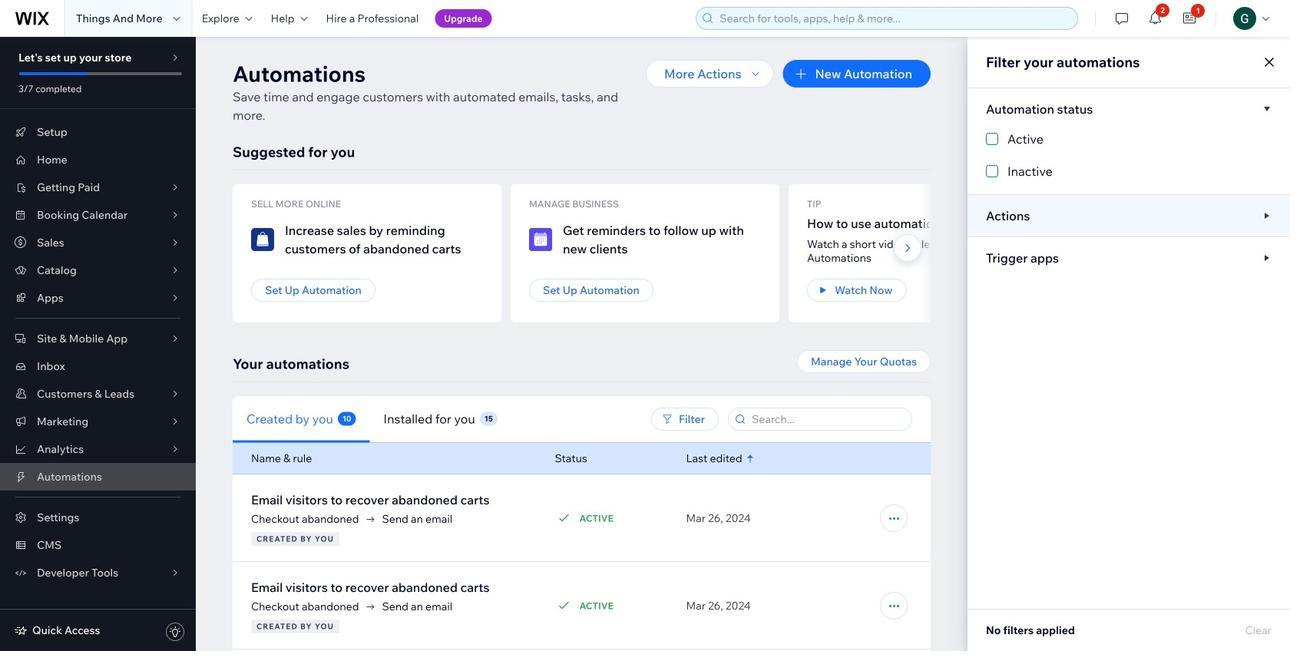 Task type: locate. For each thing, give the bounding box(es) containing it.
category image
[[251, 228, 274, 251], [529, 228, 553, 251]]

2 category image from the left
[[529, 228, 553, 251]]

Search for tools, apps, help & more... field
[[716, 8, 1074, 29]]

list
[[233, 184, 1291, 323]]

0 horizontal spatial category image
[[251, 228, 274, 251]]

None checkbox
[[987, 130, 1273, 148], [987, 162, 1273, 181], [987, 130, 1273, 148], [987, 162, 1273, 181]]

tab list
[[233, 396, 592, 443]]

1 horizontal spatial category image
[[529, 228, 553, 251]]



Task type: describe. For each thing, give the bounding box(es) containing it.
Search... field
[[748, 409, 908, 430]]

1 category image from the left
[[251, 228, 274, 251]]

sidebar element
[[0, 37, 196, 652]]



Task type: vqa. For each thing, say whether or not it's contained in the screenshot.
category icon
yes



